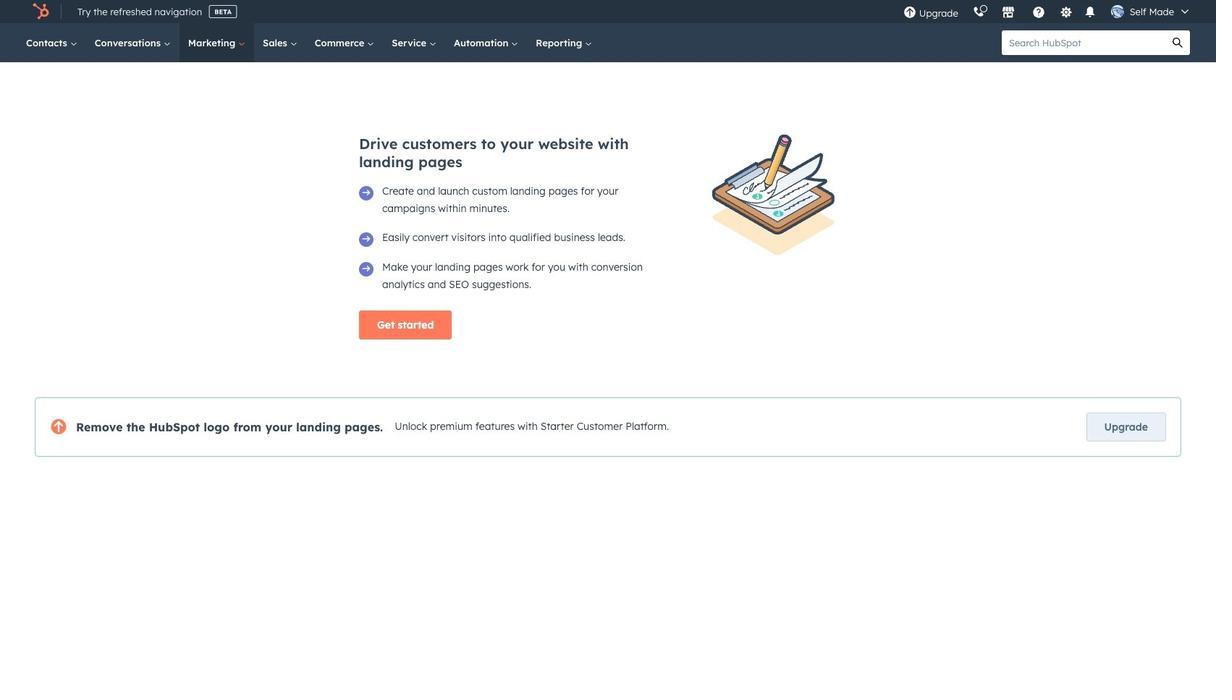 Task type: locate. For each thing, give the bounding box(es) containing it.
menu
[[896, 0, 1199, 23]]



Task type: describe. For each thing, give the bounding box(es) containing it.
Search HubSpot search field
[[1002, 30, 1165, 55]]

marketplaces image
[[1002, 7, 1015, 20]]

ruby anderson image
[[1111, 5, 1124, 18]]



Task type: vqa. For each thing, say whether or not it's contained in the screenshot.
sixth - from the right
no



